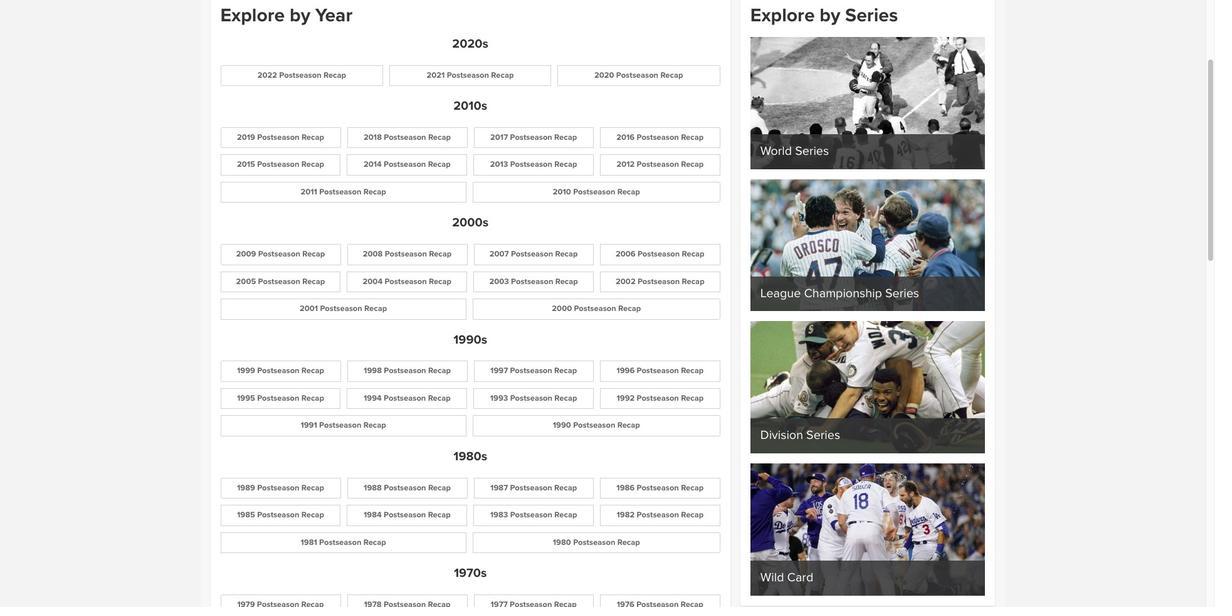 Task type: vqa. For each thing, say whether or not it's contained in the screenshot.
SCOTTSDALE, Ariz. -- We know how Major League Baseball's new rules for 2023 look on paper. But how will they look in practice?                         The arrival of the pitch timer, restrictions on extreme infield shifts and bigger bases combine for the most significant alterations to MLB rules in decades, and that's
no



Task type: locate. For each thing, give the bounding box(es) containing it.
postseason down 2019 postseason recap link
[[257, 160, 300, 170]]

postseason inside 1996 postseason recap 'button'
[[637, 366, 679, 376]]

postseason inside 2014 postseason recap button
[[384, 160, 426, 170]]

postseason right 1980 at the bottom left
[[573, 537, 616, 547]]

postseason inside "2008 postseason recap" button
[[385, 249, 427, 259]]

1998 postseason recap button
[[347, 361, 468, 382]]

1983 postseason recap link
[[471, 502, 597, 529]]

postseason for 2014
[[384, 160, 426, 170]]

postseason up 2014 postseason recap
[[384, 132, 426, 142]]

1993 postseason recap
[[490, 393, 577, 403]]

1990s
[[454, 332, 487, 347]]

postseason inside 2020 postseason recap button
[[616, 70, 659, 80]]

2000 postseason recap button
[[473, 299, 721, 320]]

postseason up the 1994 postseason recap
[[384, 366, 426, 376]]

postseason inside '2016 postseason recap' button
[[637, 132, 679, 142]]

postseason right 2010
[[573, 187, 616, 197]]

postseason for 1990
[[573, 421, 616, 431]]

2015 postseason recap
[[237, 160, 324, 170]]

postseason down 1999 postseason recap link
[[257, 393, 300, 403]]

postseason inside 2000 postseason recap button
[[574, 304, 616, 314]]

1980s
[[454, 449, 487, 464]]

division series
[[761, 428, 841, 443]]

postseason inside 1985 postseason recap button
[[257, 510, 300, 520]]

1994 postseason recap link
[[344, 385, 471, 412]]

explore for explore by series
[[751, 4, 815, 27]]

postseason up 1982 postseason recap
[[637, 483, 679, 493]]

1994 postseason recap button
[[347, 388, 467, 409]]

postseason for 1980
[[573, 537, 616, 547]]

postseason up 2004 postseason recap
[[385, 249, 427, 259]]

postseason up 2013 postseason recap
[[510, 132, 552, 142]]

postseason inside 2018 postseason recap button
[[384, 132, 426, 142]]

1997 postseason recap link
[[471, 358, 597, 385]]

1996 postseason recap
[[617, 366, 704, 376]]

wild card link
[[751, 464, 986, 596]]

postseason down the 2016 postseason recap link
[[637, 160, 679, 170]]

postseason right 2022
[[279, 70, 322, 80]]

postseason for 2002
[[638, 276, 680, 286]]

1 horizontal spatial by
[[820, 4, 841, 27]]

1998
[[364, 366, 382, 376]]

postseason inside 2021 postseason recap button
[[447, 70, 489, 80]]

postseason inside 2003 postseason recap button
[[511, 276, 553, 286]]

postseason for 2003
[[511, 276, 553, 286]]

group up 1970s
[[217, 475, 724, 557]]

recap for 2020 postseason recap
[[661, 70, 683, 80]]

group up 2000s
[[217, 124, 724, 206]]

2000 postseason recap
[[552, 304, 641, 314]]

postseason down 1988 postseason recap button
[[384, 510, 426, 520]]

postseason for 2012
[[637, 160, 679, 170]]

1991 postseason recap
[[301, 421, 386, 431]]

postseason for 1987
[[510, 483, 552, 493]]

1986 postseason recap button
[[600, 478, 721, 499]]

1994 postseason recap
[[364, 393, 451, 403]]

postseason for 1995
[[257, 393, 300, 403]]

postseason inside 1983 postseason recap button
[[510, 510, 553, 520]]

postseason down 2017 postseason recap button
[[510, 160, 553, 170]]

2012
[[617, 160, 635, 170]]

postseason inside 1980 postseason recap button
[[573, 537, 616, 547]]

postseason inside 1993 postseason recap button
[[510, 393, 553, 403]]

recap for 1987 postseason recap
[[555, 483, 577, 493]]

postseason up 1992 postseason recap
[[637, 366, 679, 376]]

postseason right 2000
[[574, 304, 616, 314]]

postseason for 1994
[[384, 393, 426, 403]]

world series link
[[751, 37, 986, 169]]

postseason down 1997 postseason recap button
[[510, 393, 553, 403]]

postseason inside '1987 postseason recap' button
[[510, 483, 552, 493]]

recap for 1981 postseason recap
[[364, 537, 386, 547]]

2020 postseason recap link
[[554, 62, 724, 89]]

2010 postseason recap
[[553, 187, 640, 197]]

recap for 1990 postseason recap
[[618, 421, 640, 431]]

2004 postseason recap link
[[344, 268, 471, 296]]

recap
[[324, 70, 346, 80], [491, 70, 514, 80], [661, 70, 683, 80], [302, 132, 324, 142], [428, 132, 451, 142], [555, 132, 577, 142], [681, 132, 704, 142], [302, 160, 324, 170], [428, 160, 451, 170], [555, 160, 577, 170], [681, 160, 704, 170], [364, 187, 386, 197], [618, 187, 640, 197], [302, 249, 325, 259], [429, 249, 452, 259], [555, 249, 578, 259], [682, 249, 705, 259], [302, 276, 325, 286], [429, 276, 452, 286], [556, 276, 578, 286], [682, 276, 705, 286], [364, 304, 387, 314], [619, 304, 641, 314], [302, 366, 324, 376], [428, 366, 451, 376], [555, 366, 577, 376], [681, 366, 704, 376], [302, 393, 324, 403], [428, 393, 451, 403], [555, 393, 577, 403], [681, 393, 704, 403], [364, 421, 386, 431], [618, 421, 640, 431], [302, 483, 324, 493], [428, 483, 451, 493], [555, 483, 577, 493], [681, 483, 704, 493], [302, 510, 324, 520], [428, 510, 451, 520], [555, 510, 577, 520], [681, 510, 704, 520], [364, 537, 386, 547], [618, 537, 640, 547]]

1 horizontal spatial explore
[[751, 4, 815, 27]]

2 by from the left
[[820, 4, 841, 27]]

group up 1980s
[[217, 358, 724, 440]]

5 group from the top
[[217, 475, 724, 557]]

3 group from the top
[[217, 241, 724, 323]]

2017 postseason recap link
[[471, 124, 597, 151]]

2001
[[300, 304, 318, 314]]

postseason inside 2001 postseason recap button
[[320, 304, 362, 314]]

recap for 2010 postseason recap
[[618, 187, 640, 197]]

postseason down 2008 postseason recap link
[[385, 276, 427, 286]]

1996 postseason recap button
[[600, 361, 721, 382]]

postseason down 2007 postseason recap button
[[511, 276, 553, 286]]

recap inside 'button'
[[681, 366, 704, 376]]

group containing 1999 postseason recap
[[217, 358, 724, 440]]

world series
[[761, 144, 829, 159]]

postseason up 1993 postseason recap
[[510, 366, 552, 376]]

postseason inside the 1991 postseason recap button
[[319, 421, 362, 431]]

2013 postseason recap
[[490, 160, 577, 170]]

2011 postseason recap button
[[220, 182, 467, 203]]

postseason right 1991
[[319, 421, 362, 431]]

2 explore from the left
[[751, 4, 815, 27]]

postseason up 1985 postseason recap
[[257, 483, 300, 493]]

postseason inside 2009 postseason recap button
[[258, 249, 300, 259]]

recap for 1995 postseason recap
[[302, 393, 324, 403]]

1 explore from the left
[[220, 4, 285, 27]]

postseason up 1983 postseason recap
[[510, 483, 552, 493]]

postseason inside 1997 postseason recap button
[[510, 366, 552, 376]]

1995
[[237, 393, 255, 403]]

2010 postseason recap link
[[470, 179, 724, 206]]

2021 postseason recap link
[[387, 62, 554, 89]]

postseason right 2020
[[616, 70, 659, 80]]

postseason inside 1994 postseason recap "button"
[[384, 393, 426, 403]]

postseason right 1990
[[573, 421, 616, 431]]

recap for 1989 postseason recap
[[302, 483, 324, 493]]

1981 postseason recap
[[301, 537, 386, 547]]

postseason right 1981
[[319, 537, 362, 547]]

group
[[217, 62, 724, 89], [217, 124, 724, 206], [217, 241, 724, 323], [217, 358, 724, 440], [217, 475, 724, 557], [217, 591, 724, 607]]

postseason down '1987 postseason recap' button
[[510, 510, 553, 520]]

recap for 2006 postseason recap
[[682, 249, 705, 259]]

1 by from the left
[[290, 4, 311, 27]]

recap for 2019 postseason recap
[[302, 132, 324, 142]]

postseason up 2005 postseason recap in the top left of the page
[[258, 249, 300, 259]]

2017 postseason recap button
[[474, 127, 594, 148]]

2022 postseason recap link
[[217, 62, 387, 89]]

4 group from the top
[[217, 358, 724, 440]]

2004 postseason recap button
[[347, 271, 467, 292]]

1982 postseason recap button
[[600, 505, 721, 526]]

postseason inside 1999 postseason recap button
[[257, 366, 300, 376]]

1995 postseason recap button
[[220, 388, 341, 409]]

2011 postseason recap link
[[217, 179, 470, 206]]

postseason inside 2002 postseason recap "button"
[[638, 276, 680, 286]]

postseason up 1995 postseason recap
[[257, 366, 300, 376]]

2022 postseason recap
[[258, 70, 346, 80]]

recap for 1996 postseason recap
[[681, 366, 704, 376]]

postseason inside 2015 postseason recap button
[[257, 160, 300, 170]]

recap for 2002 postseason recap
[[682, 276, 705, 286]]

recap for 1984 postseason recap
[[428, 510, 451, 520]]

division
[[761, 428, 803, 443]]

postseason down '1996 postseason recap' link at the bottom of the page
[[637, 393, 679, 403]]

1992 postseason recap link
[[597, 385, 724, 412]]

1997 postseason recap button
[[474, 361, 594, 382]]

recap inside "button"
[[428, 393, 451, 403]]

recap for 2001 postseason recap
[[364, 304, 387, 314]]

2005 postseason recap link
[[217, 268, 344, 296]]

postseason inside 1982 postseason recap button
[[637, 510, 679, 520]]

1981
[[301, 537, 317, 547]]

2012 postseason recap button
[[600, 154, 721, 176]]

recap for 1980 postseason recap
[[618, 537, 640, 547]]

postseason down 2009 postseason recap link
[[258, 276, 300, 286]]

postseason right '2001'
[[320, 304, 362, 314]]

2012 postseason recap
[[617, 160, 704, 170]]

1992
[[617, 393, 635, 403]]

postseason for 2005
[[258, 276, 300, 286]]

1986
[[617, 483, 635, 493]]

postseason down 2006 postseason recap link
[[638, 276, 680, 286]]

postseason inside 2012 postseason recap button
[[637, 160, 679, 170]]

1988 postseason recap link
[[344, 475, 471, 502]]

postseason for 2009
[[258, 249, 300, 259]]

postseason for 2016
[[637, 132, 679, 142]]

1998 postseason recap link
[[344, 358, 471, 385]]

group containing 1989 postseason recap
[[217, 475, 724, 557]]

postseason inside the 2011 postseason recap button
[[319, 187, 362, 197]]

1990 postseason recap
[[553, 421, 640, 431]]

postseason inside 2005 postseason recap button
[[258, 276, 300, 286]]

postseason up 1984 postseason recap
[[384, 483, 426, 493]]

recap for 2022 postseason recap
[[324, 70, 346, 80]]

2 group from the top
[[217, 124, 724, 206]]

group up 2010s at the top left of the page
[[217, 62, 724, 89]]

postseason inside 2017 postseason recap button
[[510, 132, 552, 142]]

postseason inside 1998 postseason recap button
[[384, 366, 426, 376]]

0 horizontal spatial explore
[[220, 4, 285, 27]]

postseason for 2007
[[511, 249, 553, 259]]

postseason inside 2022 postseason recap button
[[279, 70, 322, 80]]

postseason down 2018 postseason recap link on the left of the page
[[384, 160, 426, 170]]

1998 postseason recap
[[364, 366, 451, 376]]

1991
[[301, 421, 317, 431]]

postseason inside 1984 postseason recap "button"
[[384, 510, 426, 520]]

postseason inside the 1989 postseason recap button
[[257, 483, 300, 493]]

postseason inside the 2019 postseason recap button
[[257, 132, 300, 142]]

postseason up 2015 postseason recap
[[257, 132, 300, 142]]

recap for 1992 postseason recap
[[681, 393, 704, 403]]

postseason for 1988
[[384, 483, 426, 493]]

2005
[[236, 276, 256, 286]]

2009 postseason recap link
[[217, 241, 344, 268]]

2014 postseason recap button
[[347, 154, 467, 176]]

2011
[[301, 187, 317, 197]]

postseason up 2002 postseason recap
[[638, 249, 680, 259]]

recap for 2016 postseason recap
[[681, 132, 704, 142]]

postseason for 2001
[[320, 304, 362, 314]]

2006 postseason recap
[[616, 249, 705, 259]]

2014
[[364, 160, 382, 170]]

1980
[[553, 537, 571, 547]]

recap for 1983 postseason recap
[[555, 510, 577, 520]]

postseason inside 1981 postseason recap button
[[319, 537, 362, 547]]

recap inside "link"
[[364, 187, 386, 197]]

postseason up 2012 postseason recap
[[637, 132, 679, 142]]

1990 postseason recap button
[[473, 416, 721, 437]]

postseason down 1986 postseason recap button
[[637, 510, 679, 520]]

postseason for 1982
[[637, 510, 679, 520]]

postseason for 2020
[[616, 70, 659, 80]]

postseason for 2004
[[385, 276, 427, 286]]

postseason inside 2010 postseason recap button
[[573, 187, 616, 197]]

2014 postseason recap
[[364, 160, 451, 170]]

1 group from the top
[[217, 62, 724, 89]]

postseason for 2018
[[384, 132, 426, 142]]

postseason up 2003 postseason recap
[[511, 249, 553, 259]]

postseason inside the 1992 postseason recap button
[[637, 393, 679, 403]]

2020s
[[452, 36, 489, 51]]

postseason down 1998 postseason recap button at the bottom left of the page
[[384, 393, 426, 403]]

postseason inside 1988 postseason recap button
[[384, 483, 426, 493]]

postseason up 2010s at the top left of the page
[[447, 70, 489, 80]]

postseason for 2008
[[385, 249, 427, 259]]

postseason inside 2004 postseason recap button
[[385, 276, 427, 286]]

postseason inside the 1995 postseason recap "button"
[[257, 393, 300, 403]]

postseason inside the 1990 postseason recap button
[[573, 421, 616, 431]]

1989 postseason recap button
[[220, 478, 341, 499]]

postseason inside 2007 postseason recap button
[[511, 249, 553, 259]]

2006 postseason recap link
[[597, 241, 724, 268]]

2003 postseason recap link
[[471, 268, 597, 296]]

series inside league championship series 'link'
[[886, 286, 920, 301]]

postseason down the 1989 postseason recap link
[[257, 510, 300, 520]]

postseason inside 2013 postseason recap button
[[510, 160, 553, 170]]

group down 1970s
[[217, 591, 724, 607]]

2022
[[258, 70, 277, 80]]

recap for 2017 postseason recap
[[555, 132, 577, 142]]

group up 1990s
[[217, 241, 724, 323]]

2018 postseason recap button
[[347, 127, 468, 148]]

postseason inside 2006 postseason recap button
[[638, 249, 680, 259]]

0 horizontal spatial by
[[290, 4, 311, 27]]

group containing 2019 postseason recap
[[217, 124, 724, 206]]

recap for 2013 postseason recap
[[555, 160, 577, 170]]

postseason for 1984
[[384, 510, 426, 520]]

wild card
[[761, 570, 814, 585]]

postseason right 2011
[[319, 187, 362, 197]]

explore by series
[[751, 4, 898, 27]]

1981 postseason recap link
[[217, 529, 470, 557]]

2005 postseason recap
[[236, 276, 325, 286]]

postseason inside 1986 postseason recap button
[[637, 483, 679, 493]]



Task type: describe. For each thing, give the bounding box(es) containing it.
recap for 2003 postseason recap
[[556, 276, 578, 286]]

division series link
[[751, 321, 986, 453]]

postseason for 1993
[[510, 393, 553, 403]]

1985
[[237, 510, 255, 520]]

1981 postseason recap button
[[220, 532, 467, 553]]

2018 postseason recap
[[364, 132, 451, 142]]

1999 postseason recap link
[[217, 358, 344, 385]]

1984
[[364, 510, 382, 520]]

recap for 2011 postseason recap
[[364, 187, 386, 197]]

2007 postseason recap
[[490, 249, 578, 259]]

1995 postseason recap link
[[217, 385, 344, 412]]

series inside world series link
[[795, 144, 829, 159]]

postseason for 2010
[[573, 187, 616, 197]]

2020 postseason recap
[[595, 70, 683, 80]]

league championship series link
[[751, 179, 986, 311]]

postseason for 1986
[[637, 483, 679, 493]]

1999
[[237, 366, 255, 376]]

2002 postseason recap button
[[600, 271, 721, 292]]

2009
[[236, 249, 256, 259]]

year
[[315, 4, 353, 27]]

2010
[[553, 187, 571, 197]]

postseason for 1996
[[637, 366, 679, 376]]

recap for 1997 postseason recap
[[555, 366, 577, 376]]

1995 postseason recap
[[237, 393, 324, 403]]

2001 postseason recap button
[[220, 299, 467, 320]]

recap for 1985 postseason recap
[[302, 510, 324, 520]]

2019
[[237, 132, 255, 142]]

postseason for 2021
[[447, 70, 489, 80]]

2016
[[617, 132, 635, 142]]

recap for 1982 postseason recap
[[681, 510, 704, 520]]

2022 postseason recap button
[[220, 65, 383, 86]]

postseason for 1997
[[510, 366, 552, 376]]

recap for 2004 postseason recap
[[429, 276, 452, 286]]

recap for 1991 postseason recap
[[364, 421, 386, 431]]

recap for 1998 postseason recap
[[428, 366, 451, 376]]

1987 postseason recap
[[491, 483, 577, 493]]

league championship series
[[761, 286, 920, 301]]

1989
[[237, 483, 255, 493]]

2009 postseason recap
[[236, 249, 325, 259]]

2011 postseason recap
[[301, 187, 386, 197]]

postseason for 2011
[[319, 187, 362, 197]]

2007 postseason recap link
[[471, 241, 597, 268]]

2020
[[595, 70, 614, 80]]

2018 postseason recap link
[[344, 124, 471, 151]]

postseason for 1983
[[510, 510, 553, 520]]

1997
[[491, 366, 508, 376]]

1989 postseason recap
[[237, 483, 324, 493]]

postseason for 2000
[[574, 304, 616, 314]]

2016 postseason recap button
[[600, 127, 721, 148]]

explore for explore by year
[[220, 4, 285, 27]]

by for year
[[290, 4, 311, 27]]

2005 postseason recap button
[[220, 271, 341, 292]]

1983 postseason recap button
[[474, 505, 594, 526]]

2014 postseason recap link
[[344, 151, 471, 179]]

series inside division series link
[[807, 428, 841, 443]]

2021
[[427, 70, 445, 80]]

postseason for 1999
[[257, 366, 300, 376]]

2013 postseason recap link
[[471, 151, 597, 179]]

recap for 1999 postseason recap
[[302, 366, 324, 376]]

1993 postseason recap button
[[474, 388, 594, 409]]

1985 postseason recap link
[[217, 502, 344, 529]]

recap for 2008 postseason recap
[[429, 249, 452, 259]]

recap for 2018 postseason recap
[[428, 132, 451, 142]]

6 group from the top
[[217, 591, 724, 607]]

2004 postseason recap
[[363, 276, 452, 286]]

2010s
[[454, 99, 487, 114]]

group containing 2022 postseason recap
[[217, 62, 724, 89]]

1982
[[617, 510, 635, 520]]

1985 postseason recap
[[237, 510, 324, 520]]

1993
[[490, 393, 508, 403]]

recap for 2014 postseason recap
[[428, 160, 451, 170]]

postseason for 1981
[[319, 537, 362, 547]]

postseason for 2013
[[510, 160, 553, 170]]

group containing 2009 postseason recap
[[217, 241, 724, 323]]

postseason for 2019
[[257, 132, 300, 142]]

1988 postseason recap button
[[347, 478, 468, 499]]

recap for 1986 postseason recap
[[681, 483, 704, 493]]

1989 postseason recap link
[[217, 475, 344, 502]]

1984 postseason recap
[[364, 510, 451, 520]]

2000 postseason recap link
[[470, 296, 724, 323]]

recap for 1988 postseason recap
[[428, 483, 451, 493]]

recap for 2021 postseason recap
[[491, 70, 514, 80]]

postseason for 2022
[[279, 70, 322, 80]]

2006 postseason recap button
[[600, 244, 721, 265]]

1980 postseason recap link
[[470, 529, 724, 557]]

postseason for 2006
[[638, 249, 680, 259]]

1999 postseason recap
[[237, 366, 324, 376]]

1970s
[[454, 566, 487, 581]]

recap for 1994 postseason recap
[[428, 393, 451, 403]]

2019 postseason recap
[[237, 132, 324, 142]]

recap for 1993 postseason recap
[[555, 393, 577, 403]]

postseason for 1991
[[319, 421, 362, 431]]

recap for 2005 postseason recap
[[302, 276, 325, 286]]

2003 postseason recap button
[[474, 271, 594, 292]]

2002 postseason recap
[[616, 276, 705, 286]]

1984 postseason recap button
[[347, 505, 467, 526]]

1983 postseason recap
[[490, 510, 577, 520]]

2019 postseason recap link
[[217, 124, 344, 151]]

2021 postseason recap button
[[390, 65, 551, 86]]

1985 postseason recap button
[[220, 505, 341, 526]]

recap for 2015 postseason recap
[[302, 160, 324, 170]]

recap for 2007 postseason recap
[[555, 249, 578, 259]]

postseason for 1992
[[637, 393, 679, 403]]

postseason for 1998
[[384, 366, 426, 376]]

explore by year
[[220, 4, 353, 27]]

postseason for 1985
[[257, 510, 300, 520]]

championship
[[804, 286, 882, 301]]

2018
[[364, 132, 382, 142]]

recap for 2012 postseason recap
[[681, 160, 704, 170]]

1994
[[364, 393, 382, 403]]

recap for 2000 postseason recap
[[619, 304, 641, 314]]

postseason for 2017
[[510, 132, 552, 142]]

postseason for 2015
[[257, 160, 300, 170]]

recap for 2009 postseason recap
[[302, 249, 325, 259]]

by for series
[[820, 4, 841, 27]]

2006
[[616, 249, 636, 259]]

2020 postseason recap button
[[557, 65, 721, 86]]

world
[[761, 144, 792, 159]]

2000s
[[452, 215, 489, 230]]

1996 postseason recap link
[[597, 358, 724, 385]]

1982 postseason recap
[[617, 510, 704, 520]]

2021 postseason recap
[[427, 70, 514, 80]]

1992 postseason recap button
[[600, 388, 721, 409]]

1988 postseason recap
[[364, 483, 451, 493]]

1987
[[491, 483, 508, 493]]

1986 postseason recap
[[617, 483, 704, 493]]

1980 postseason recap
[[553, 537, 640, 547]]

postseason for 1989
[[257, 483, 300, 493]]

2004
[[363, 276, 383, 286]]

1990 postseason recap link
[[470, 412, 724, 440]]

2017 postseason recap
[[491, 132, 577, 142]]



